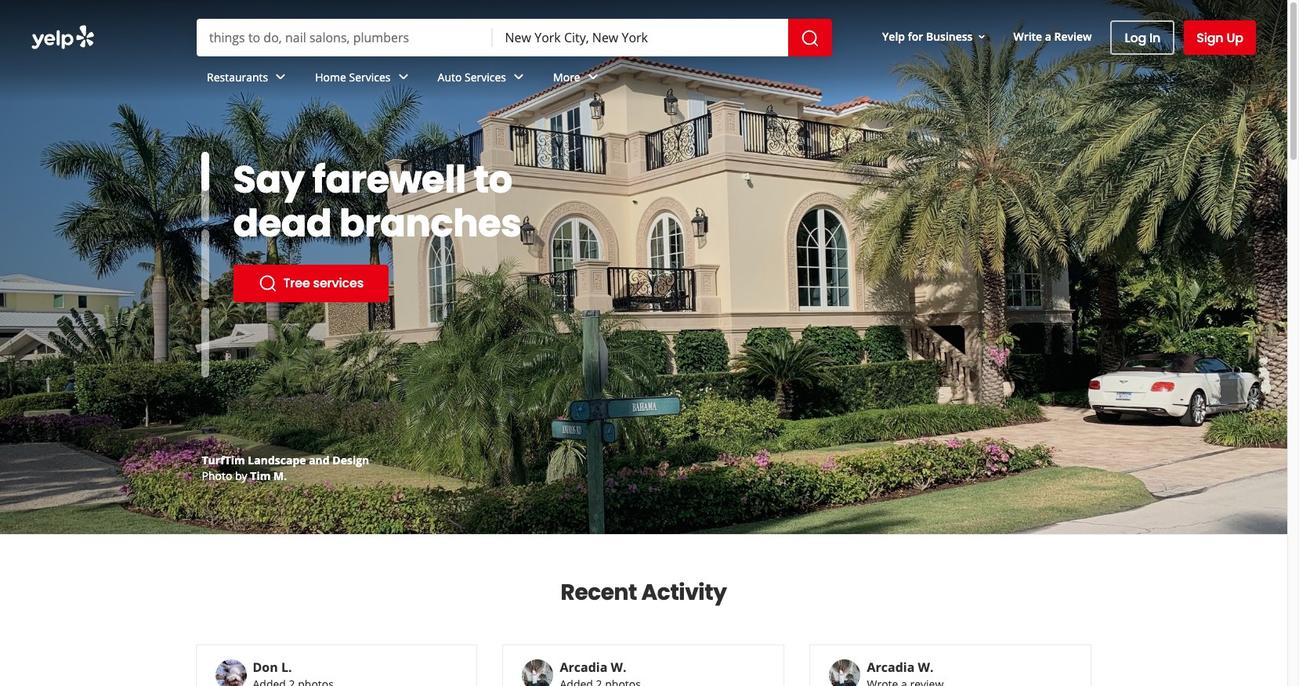 Task type: locate. For each thing, give the bounding box(es) containing it.
a
[[1045, 29, 1052, 44]]

2 24 chevron down v2 image from the left
[[394, 68, 413, 87]]

2 24 chevron down v2 image from the left
[[584, 68, 602, 87]]

say
[[233, 154, 305, 206]]

arcadia w.
[[560, 659, 627, 676], [867, 659, 934, 676]]

home services
[[315, 69, 391, 84]]

24 chevron down v2 image inside auto services link
[[509, 68, 528, 87]]

m.
[[274, 469, 287, 484]]

search image
[[801, 29, 820, 47]]

1 photo of arcadia w. image from the left
[[522, 660, 554, 687]]

0 horizontal spatial services
[[349, 69, 391, 84]]

1 w. from the left
[[611, 659, 627, 676]]

services right home
[[349, 69, 391, 84]]

2 none field from the left
[[505, 29, 776, 46]]

business
[[926, 29, 973, 44]]

up
[[1227, 29, 1244, 47]]

arcadia w. link
[[560, 659, 627, 676], [867, 659, 934, 676]]

None field
[[209, 29, 480, 46], [505, 29, 776, 46]]

and
[[309, 453, 330, 468]]

turftim landscape and design link
[[202, 453, 369, 468]]

write
[[1014, 29, 1042, 44]]

24 chevron down v2 image right auto services at top left
[[509, 68, 528, 87]]

1 services from the left
[[349, 69, 391, 84]]

auto
[[438, 69, 462, 84]]

24 chevron down v2 image right restaurants
[[271, 68, 290, 87]]

arcadia w. for 2nd the arcadia w. link from left
[[867, 659, 934, 676]]

photo of don l. image
[[215, 660, 246, 687]]

0 horizontal spatial none field
[[209, 29, 480, 46]]

design
[[333, 453, 369, 468]]

restaurants
[[207, 69, 268, 84]]

1 horizontal spatial arcadia
[[867, 659, 915, 676]]

1 horizontal spatial photo of arcadia w. image
[[830, 660, 861, 687]]

1 arcadia from the left
[[560, 659, 608, 676]]

to
[[474, 154, 512, 206]]

2 photo of arcadia w. image from the left
[[830, 660, 861, 687]]

2 services from the left
[[465, 69, 506, 84]]

0 horizontal spatial arcadia w.
[[560, 659, 627, 676]]

home
[[315, 69, 346, 84]]

tree services
[[283, 274, 364, 292]]

1 arcadia w. from the left
[[560, 659, 627, 676]]

activity
[[642, 578, 727, 608]]

1 horizontal spatial w.
[[918, 659, 934, 676]]

select slide image
[[201, 122, 209, 192]]

2 w. from the left
[[918, 659, 934, 676]]

write a review
[[1014, 29, 1092, 44]]

don
[[253, 659, 278, 676]]

0 horizontal spatial 24 chevron down v2 image
[[509, 68, 528, 87]]

24 chevron down v2 image right more
[[584, 68, 602, 87]]

recent
[[561, 578, 637, 608]]

photo of arcadia w. image
[[522, 660, 554, 687], [830, 660, 861, 687]]

none field near
[[505, 29, 776, 46]]

1 horizontal spatial 24 chevron down v2 image
[[584, 68, 602, 87]]

business categories element
[[194, 56, 1256, 102]]

none field up more link
[[505, 29, 776, 46]]

more
[[553, 69, 580, 84]]

arcadia w. for 1st the arcadia w. link
[[560, 659, 627, 676]]

24 chevron down v2 image for home services
[[394, 68, 413, 87]]

1 horizontal spatial arcadia w.
[[867, 659, 934, 676]]

24 chevron down v2 image
[[509, 68, 528, 87], [584, 68, 602, 87]]

24 chevron down v2 image inside home services link
[[394, 68, 413, 87]]

1 horizontal spatial none field
[[505, 29, 776, 46]]

1 24 chevron down v2 image from the left
[[509, 68, 528, 87]]

auto services link
[[425, 56, 541, 102]]

1 24 chevron down v2 image from the left
[[271, 68, 290, 87]]

for
[[908, 29, 923, 44]]

w.
[[611, 659, 627, 676], [918, 659, 934, 676]]

explore banner section banner
[[0, 0, 1288, 534]]

0 horizontal spatial w.
[[611, 659, 627, 676]]

log in button
[[1111, 20, 1175, 55]]

1 none field from the left
[[209, 29, 480, 46]]

24 chevron down v2 image inside restaurants link
[[271, 68, 290, 87]]

by
[[235, 469, 247, 484]]

arcadia
[[560, 659, 608, 676], [867, 659, 915, 676]]

auto services
[[438, 69, 506, 84]]

none field up home services
[[209, 29, 480, 46]]

services right auto
[[465, 69, 506, 84]]

0 horizontal spatial arcadia w. link
[[560, 659, 627, 676]]

log
[[1125, 29, 1147, 47]]

branches
[[339, 197, 522, 250]]

log in
[[1125, 29, 1161, 47]]

1 horizontal spatial 24 chevron down v2 image
[[394, 68, 413, 87]]

24 chevron down v2 image inside more link
[[584, 68, 602, 87]]

1 horizontal spatial services
[[465, 69, 506, 84]]

review
[[1055, 29, 1092, 44]]

photo
[[202, 469, 232, 484]]

services
[[349, 69, 391, 84], [465, 69, 506, 84]]

farewell
[[312, 154, 466, 206]]

yelp for business button
[[876, 22, 995, 51]]

in
[[1150, 29, 1161, 47]]

0 horizontal spatial 24 chevron down v2 image
[[271, 68, 290, 87]]

0 horizontal spatial photo of arcadia w. image
[[522, 660, 554, 687]]

1 horizontal spatial arcadia w. link
[[867, 659, 934, 676]]

24 chevron down v2 image
[[271, 68, 290, 87], [394, 68, 413, 87]]

24 chevron down v2 image left auto
[[394, 68, 413, 87]]

sign
[[1197, 29, 1224, 47]]

None search field
[[0, 0, 1288, 102], [197, 19, 835, 56], [0, 0, 1288, 102], [197, 19, 835, 56]]

tim
[[250, 469, 271, 484]]

2 arcadia w. from the left
[[867, 659, 934, 676]]

24 chevron down v2 image for more
[[584, 68, 602, 87]]

turftim landscape and design photo by tim m.
[[202, 453, 369, 484]]

0 horizontal spatial arcadia
[[560, 659, 608, 676]]

tree services link
[[233, 265, 389, 303]]

explore recent activity section section
[[183, 535, 1105, 687]]

more link
[[541, 56, 615, 102]]



Task type: describe. For each thing, give the bounding box(es) containing it.
16 chevron down v2 image
[[976, 30, 989, 43]]

yelp
[[882, 29, 905, 44]]

services for auto services
[[465, 69, 506, 84]]

photo of arcadia w. image for 1st the arcadia w. link
[[522, 660, 554, 687]]

photo of arcadia w. image for 2nd the arcadia w. link from left
[[830, 660, 861, 687]]

sign up
[[1197, 29, 1244, 47]]

tree
[[283, 274, 310, 292]]

write a review link
[[1007, 22, 1098, 51]]

1 arcadia w. link from the left
[[560, 659, 627, 676]]

yelp for business
[[882, 29, 973, 44]]

Find text field
[[209, 29, 480, 46]]

don l.
[[253, 659, 292, 676]]

sign up button
[[1184, 20, 1256, 55]]

none field find
[[209, 29, 480, 46]]

2 arcadia w. link from the left
[[867, 659, 934, 676]]

24 search v2 image
[[258, 274, 277, 293]]

24 chevron down v2 image for auto services
[[509, 68, 528, 87]]

Near text field
[[505, 29, 776, 46]]

tim m. link
[[250, 469, 287, 484]]

services for home services
[[349, 69, 391, 84]]

dead
[[233, 197, 332, 250]]

24 chevron down v2 image for restaurants
[[271, 68, 290, 87]]

recent activity
[[561, 578, 727, 608]]

turftim
[[202, 453, 245, 468]]

2 arcadia from the left
[[867, 659, 915, 676]]

landscape
[[248, 453, 306, 468]]

restaurants link
[[194, 56, 303, 102]]

home services link
[[303, 56, 425, 102]]

say farewell to dead branches
[[233, 154, 522, 250]]

services
[[313, 274, 364, 292]]

don l. link
[[253, 659, 292, 676]]

l.
[[281, 659, 292, 676]]



Task type: vqa. For each thing, say whether or not it's contained in the screenshot.
Project
no



